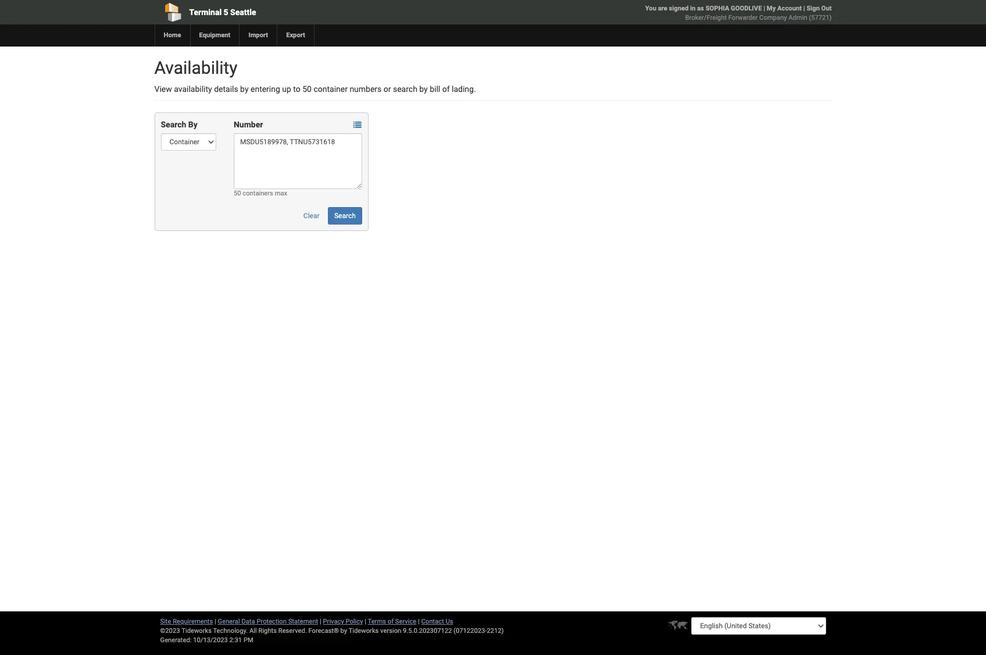 Task type: vqa. For each thing, say whether or not it's contained in the screenshot.
enter
no



Task type: locate. For each thing, give the bounding box(es) containing it.
by right details
[[240, 84, 249, 94]]

numbers
[[350, 84, 382, 94]]

home
[[164, 31, 181, 39]]

by left bill
[[420, 84, 428, 94]]

number
[[234, 120, 263, 129]]

sign
[[807, 5, 820, 12]]

version
[[381, 627, 402, 635]]

by down privacy policy 'link'
[[341, 627, 347, 635]]

equipment link
[[190, 24, 239, 47]]

import link
[[239, 24, 277, 47]]

general
[[218, 618, 240, 625]]

2212)
[[487, 627, 504, 635]]

equipment
[[199, 31, 231, 39]]

seattle
[[230, 8, 256, 17]]

view availability details by entering up to 50 container numbers or search by bill of lading.
[[154, 84, 476, 94]]

rights
[[259, 627, 277, 635]]

search left by
[[161, 120, 186, 129]]

container
[[314, 84, 348, 94]]

10/13/2023
[[193, 636, 228, 644]]

| left my
[[764, 5, 766, 12]]

(07122023-
[[454, 627, 487, 635]]

clear
[[304, 212, 320, 220]]

search right clear button
[[334, 212, 356, 220]]

by
[[188, 120, 198, 129]]

sign out link
[[807, 5, 832, 12]]

|
[[764, 5, 766, 12], [804, 5, 805, 12], [215, 618, 216, 625], [320, 618, 322, 625], [365, 618, 366, 625], [418, 618, 420, 625]]

account
[[778, 5, 802, 12]]

| up forecast®
[[320, 618, 322, 625]]

0 horizontal spatial of
[[388, 618, 394, 625]]

2 horizontal spatial by
[[420, 84, 428, 94]]

50 left "containers"
[[234, 190, 241, 197]]

of
[[443, 84, 450, 94], [388, 618, 394, 625]]

0 horizontal spatial search
[[161, 120, 186, 129]]

search
[[161, 120, 186, 129], [334, 212, 356, 220]]

by
[[240, 84, 249, 94], [420, 84, 428, 94], [341, 627, 347, 635]]

to
[[293, 84, 301, 94]]

0 horizontal spatial 50
[[234, 190, 241, 197]]

0 vertical spatial search
[[161, 120, 186, 129]]

tideworks
[[349, 627, 379, 635]]

1 horizontal spatial search
[[334, 212, 356, 220]]

site requirements | general data protection statement | privacy policy | terms of service | contact us ©2023 tideworks technology. all rights reserved. forecast® by tideworks version 9.5.0.202307122 (07122023-2212) generated: 10/13/2023 2:31 pm
[[160, 618, 504, 644]]

of right bill
[[443, 84, 450, 94]]

search button
[[328, 207, 362, 225]]

1 vertical spatial of
[[388, 618, 394, 625]]

1 horizontal spatial by
[[341, 627, 347, 635]]

terminal
[[189, 8, 222, 17]]

| up 9.5.0.202307122
[[418, 618, 420, 625]]

of inside site requirements | general data protection statement | privacy policy | terms of service | contact us ©2023 tideworks technology. all rights reserved. forecast® by tideworks version 9.5.0.202307122 (07122023-2212) generated: 10/13/2023 2:31 pm
[[388, 618, 394, 625]]

0 vertical spatial of
[[443, 84, 450, 94]]

max
[[275, 190, 287, 197]]

search
[[393, 84, 418, 94]]

search for search
[[334, 212, 356, 220]]

0 vertical spatial 50
[[303, 84, 312, 94]]

1 vertical spatial search
[[334, 212, 356, 220]]

1 horizontal spatial 50
[[303, 84, 312, 94]]

50
[[303, 84, 312, 94], [234, 190, 241, 197]]

terminal 5 seattle
[[189, 8, 256, 17]]

50 right the "to"
[[303, 84, 312, 94]]

reserved.
[[279, 627, 307, 635]]

search inside search button
[[334, 212, 356, 220]]

are
[[658, 5, 668, 12]]

of up version
[[388, 618, 394, 625]]

bill
[[430, 84, 441, 94]]

my account link
[[767, 5, 802, 12]]

you
[[646, 5, 657, 12]]

pm
[[244, 636, 253, 644]]

entering
[[251, 84, 280, 94]]

lading.
[[452, 84, 476, 94]]

clear button
[[297, 207, 326, 225]]

home link
[[154, 24, 190, 47]]

generated:
[[160, 636, 192, 644]]

contact us link
[[421, 618, 453, 625]]

privacy policy link
[[323, 618, 363, 625]]

as
[[698, 5, 704, 12]]



Task type: describe. For each thing, give the bounding box(es) containing it.
terms
[[368, 618, 386, 625]]

broker/freight
[[686, 14, 727, 22]]

search by
[[161, 120, 198, 129]]

sophia
[[706, 5, 730, 12]]

(57721)
[[809, 14, 832, 22]]

service
[[395, 618, 417, 625]]

requirements
[[173, 618, 213, 625]]

or
[[384, 84, 391, 94]]

privacy
[[323, 618, 344, 625]]

site requirements link
[[160, 618, 213, 625]]

in
[[691, 5, 696, 12]]

1 horizontal spatial of
[[443, 84, 450, 94]]

availability
[[154, 58, 238, 78]]

data
[[242, 618, 255, 625]]

by inside site requirements | general data protection statement | privacy policy | terms of service | contact us ©2023 tideworks technology. all rights reserved. forecast® by tideworks version 9.5.0.202307122 (07122023-2212) generated: 10/13/2023 2:31 pm
[[341, 627, 347, 635]]

details
[[214, 84, 238, 94]]

protection
[[257, 618, 287, 625]]

| up tideworks
[[365, 618, 366, 625]]

statement
[[288, 618, 318, 625]]

©2023 tideworks
[[160, 627, 212, 635]]

you are signed in as sophia goodlive | my account | sign out broker/freight forwarder company admin (57721)
[[646, 5, 832, 22]]

export link
[[277, 24, 314, 47]]

containers
[[243, 190, 273, 197]]

out
[[822, 5, 832, 12]]

company
[[760, 14, 787, 22]]

signed
[[669, 5, 689, 12]]

site
[[160, 618, 171, 625]]

9.5.0.202307122
[[403, 627, 452, 635]]

search for search by
[[161, 120, 186, 129]]

technology.
[[213, 627, 248, 635]]

admin
[[789, 14, 808, 22]]

| left sign
[[804, 5, 805, 12]]

import
[[249, 31, 268, 39]]

Number text field
[[234, 133, 362, 189]]

my
[[767, 5, 776, 12]]

availability
[[174, 84, 212, 94]]

| left "general"
[[215, 618, 216, 625]]

show list image
[[354, 121, 362, 129]]

forwarder
[[729, 14, 758, 22]]

contact
[[421, 618, 444, 625]]

0 horizontal spatial by
[[240, 84, 249, 94]]

up
[[282, 84, 291, 94]]

export
[[286, 31, 305, 39]]

terminal 5 seattle link
[[154, 0, 427, 24]]

1 vertical spatial 50
[[234, 190, 241, 197]]

policy
[[346, 618, 363, 625]]

us
[[446, 618, 453, 625]]

general data protection statement link
[[218, 618, 318, 625]]

5
[[224, 8, 228, 17]]

2:31
[[230, 636, 242, 644]]

50 containers max
[[234, 190, 287, 197]]

all
[[250, 627, 257, 635]]

terms of service link
[[368, 618, 417, 625]]

goodlive
[[731, 5, 762, 12]]

view
[[154, 84, 172, 94]]

forecast®
[[309, 627, 339, 635]]



